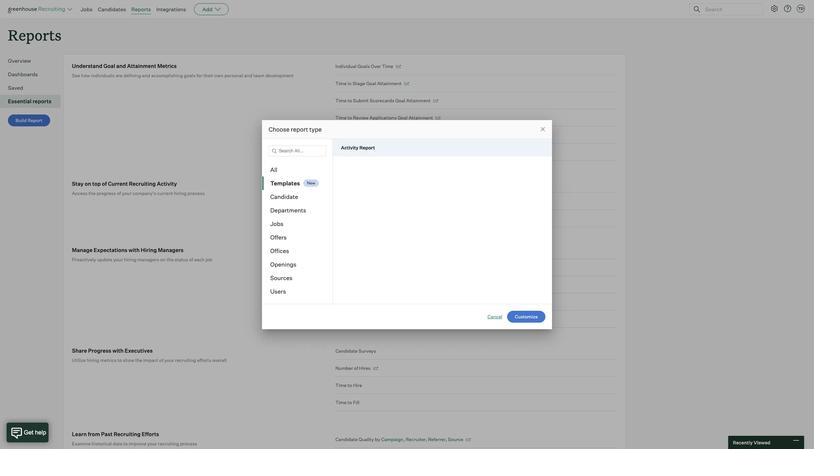 Task type: locate. For each thing, give the bounding box(es) containing it.
1 vertical spatial on
[[160, 257, 166, 262]]

0 vertical spatial report
[[28, 118, 42, 123]]

over right goals
[[371, 63, 381, 69]]

1 vertical spatial process
[[180, 441, 197, 447]]

recruiter link
[[406, 437, 426, 442]]

with inside share progress with executives utilize hiring metrics to show the impact of your recruiting efforts overall
[[112, 348, 124, 354]]

1 horizontal spatial the
[[135, 357, 142, 363]]

show
[[123, 357, 134, 363]]

1 vertical spatial report
[[360, 145, 375, 150]]

see
[[72, 73, 80, 78]]

0 vertical spatial jobs
[[81, 6, 93, 13]]

1 vertical spatial the
[[167, 257, 174, 262]]

time for time to review applications goal attainment
[[335, 115, 347, 121]]

submit
[[353, 98, 369, 103]]

executives
[[125, 348, 153, 354]]

1 vertical spatial over
[[356, 299, 366, 305]]

1 , from the left
[[403, 437, 405, 442]]

essential
[[8, 98, 31, 105]]

time to fill
[[335, 400, 359, 405]]

with inside manage expectations with hiring managers proactively update your hiring managers on the status of each job
[[129, 247, 140, 254]]

add
[[202, 6, 213, 13]]

and up the are in the left top of the page
[[116, 63, 126, 69]]

process
[[188, 190, 205, 196], [180, 441, 197, 447]]

, left referrer
[[426, 437, 427, 442]]

quality
[[359, 437, 374, 442]]

report down schedule
[[360, 145, 375, 150]]

reports
[[131, 6, 151, 13], [8, 25, 61, 45]]

1 vertical spatial reports
[[8, 25, 61, 45]]

the down top
[[89, 190, 96, 196]]

to
[[348, 98, 352, 103], [348, 115, 352, 121], [348, 132, 352, 138], [348, 149, 352, 155], [118, 357, 122, 363], [348, 383, 352, 388], [348, 400, 352, 405], [123, 441, 128, 447]]

1 horizontal spatial hiring
[[124, 257, 136, 262]]

on inside stay on top of current recruiting activity access the progress of your company's current hiring process
[[85, 181, 91, 187]]

referrer
[[428, 437, 446, 442]]

referrals
[[335, 299, 355, 305]]

to left schedule
[[348, 132, 352, 138]]

1 vertical spatial recruiting
[[158, 441, 179, 447]]

applications
[[370, 115, 397, 121]]

time right goals
[[382, 63, 393, 69]]

1 horizontal spatial activity
[[341, 145, 359, 150]]

on inside manage expectations with hiring managers proactively update your hiring managers on the status of each job
[[160, 257, 166, 262]]

scorecards
[[370, 98, 394, 103]]

to for time to review applications goal attainment
[[348, 115, 352, 121]]

with left hiring at the left bottom of the page
[[129, 247, 140, 254]]

report inside button
[[28, 118, 42, 123]]

goals
[[184, 73, 196, 78]]

2 horizontal spatial hiring
[[174, 190, 187, 196]]

to left fill
[[348, 400, 352, 405]]

to left show
[[118, 357, 122, 363]]

1 vertical spatial jobs
[[270, 220, 284, 227]]

overview link
[[8, 57, 58, 65]]

0 vertical spatial reports
[[131, 6, 151, 13]]

1 vertical spatial recruiting
[[114, 431, 141, 438]]

0 horizontal spatial with
[[112, 348, 124, 354]]

own
[[214, 73, 223, 78]]

0 vertical spatial hiring
[[174, 190, 187, 196]]

data
[[113, 441, 122, 447]]

0 horizontal spatial the
[[89, 190, 96, 196]]

candidate left quality
[[335, 437, 358, 442]]

progress
[[88, 348, 111, 354]]

personal
[[224, 73, 243, 78]]

to left hire
[[348, 383, 352, 388]]

icon chart image for time to submit scorecards goal attainment
[[433, 99, 438, 102]]

recruiting up data
[[114, 431, 141, 438]]

hiring inside manage expectations with hiring managers proactively update your hiring managers on the status of each job
[[124, 257, 136, 262]]

1 vertical spatial with
[[112, 348, 124, 354]]

candidate for candidate quality by campaign , recruiter , referrer
[[335, 437, 358, 442]]

configure image
[[771, 5, 779, 13]]

0 horizontal spatial jobs
[[81, 6, 93, 13]]

1 horizontal spatial with
[[129, 247, 140, 254]]

hiring left managers
[[124, 257, 136, 262]]

td button
[[797, 5, 805, 13]]

to left approve
[[348, 149, 352, 155]]

referrals over time link
[[335, 293, 617, 311]]

learn
[[72, 431, 87, 438]]

candidate up number
[[335, 348, 358, 354]]

company's
[[133, 190, 156, 196]]

your inside learn from past recruiting efforts examine historical data to improve your recruiting process
[[147, 441, 157, 447]]

to for time to submit scorecards goal attainment
[[348, 98, 352, 103]]

activity
[[341, 145, 359, 150], [157, 181, 177, 187]]

0 vertical spatial on
[[85, 181, 91, 187]]

each
[[194, 257, 205, 262]]

recruiting up company's
[[129, 181, 156, 187]]

jobs left candidates
[[81, 6, 93, 13]]

cancel
[[488, 314, 502, 319]]

0 vertical spatial the
[[89, 190, 96, 196]]

reports right candidates
[[131, 6, 151, 13]]

2 vertical spatial hiring
[[87, 357, 99, 363]]

access
[[72, 190, 88, 196]]

time to approve offer goal attainment
[[335, 149, 419, 155]]

0 vertical spatial recruiting
[[175, 357, 196, 363]]

of
[[102, 181, 107, 187], [117, 190, 121, 196], [189, 257, 193, 262], [159, 357, 163, 363], [354, 365, 358, 371]]

icon chart image for individual goals over time
[[396, 65, 401, 68]]

0 vertical spatial process
[[188, 190, 205, 196]]

sources
[[270, 274, 293, 281]]

Search text field
[[704, 4, 757, 14]]

report for build report
[[28, 118, 42, 123]]

understand
[[72, 63, 102, 69]]

number of hires
[[335, 365, 371, 371]]

your right impact
[[164, 357, 174, 363]]

time to hire
[[335, 383, 362, 388]]

2 vertical spatial the
[[135, 357, 142, 363]]

offices
[[270, 247, 289, 254]]

viewed
[[754, 440, 770, 445]]

and right defining
[[142, 73, 150, 78]]

candidate down templates
[[270, 193, 298, 200]]

, left source link
[[446, 437, 447, 442]]

0 horizontal spatial on
[[85, 181, 91, 187]]

candidate surveys link
[[335, 348, 617, 360]]

0 horizontal spatial ,
[[403, 437, 405, 442]]

to inside learn from past recruiting efforts examine historical data to improve your recruiting process
[[123, 441, 128, 447]]

candidate inside choose report type dialog
[[270, 193, 298, 200]]

icon chart image for time to review applications goal attainment
[[436, 116, 441, 120]]

metrics
[[157, 63, 177, 69]]

source
[[448, 437, 463, 442]]

available
[[374, 132, 394, 138]]

jobs link
[[81, 6, 93, 13]]

3 , from the left
[[446, 437, 447, 442]]

jobs up offers at the bottom
[[270, 220, 284, 227]]

0 vertical spatial with
[[129, 247, 140, 254]]

2 , from the left
[[426, 437, 427, 442]]

job
[[206, 257, 212, 262]]

time left in
[[335, 81, 347, 86]]

activity inside stay on top of current recruiting activity access the progress of your company's current hiring process
[[157, 181, 177, 187]]

current
[[108, 181, 128, 187]]

hiring inside stay on top of current recruiting activity access the progress of your company's current hiring process
[[174, 190, 187, 196]]

the down managers
[[167, 257, 174, 262]]

hiring
[[174, 190, 187, 196], [124, 257, 136, 262], [87, 357, 99, 363]]

1 horizontal spatial jobs
[[270, 220, 284, 227]]

customize button
[[507, 311, 546, 323]]

2 horizontal spatial ,
[[446, 437, 447, 442]]

by
[[375, 437, 380, 442]]

over
[[371, 63, 381, 69], [356, 299, 366, 305]]

to right data
[[123, 441, 128, 447]]

2 horizontal spatial the
[[167, 257, 174, 262]]

on down managers
[[160, 257, 166, 262]]

update
[[97, 257, 112, 262]]

time up activity report
[[335, 132, 347, 138]]

0 vertical spatial over
[[371, 63, 381, 69]]

time left hire
[[335, 383, 347, 388]]

time left review
[[335, 115, 347, 121]]

hiring right current
[[174, 190, 187, 196]]

past
[[101, 431, 113, 438]]

0 vertical spatial activity
[[341, 145, 359, 150]]

type
[[309, 126, 322, 133]]

integrations
[[156, 6, 186, 13]]

over right referrals
[[356, 299, 366, 305]]

on left top
[[85, 181, 91, 187]]

choose report type dialog
[[262, 120, 552, 329]]

activity up current
[[157, 181, 177, 187]]

time
[[382, 63, 393, 69], [335, 81, 347, 86], [335, 98, 347, 103], [335, 115, 347, 121], [335, 132, 347, 138], [335, 149, 347, 155], [367, 299, 378, 305], [335, 383, 347, 388], [335, 400, 347, 405]]

candidates
[[98, 6, 126, 13]]

1 vertical spatial hiring
[[124, 257, 136, 262]]

0 vertical spatial recruiting
[[129, 181, 156, 187]]

manage
[[72, 247, 93, 254]]

1 horizontal spatial ,
[[426, 437, 427, 442]]

of right impact
[[159, 357, 163, 363]]

0 horizontal spatial report
[[28, 118, 42, 123]]

time for time to approve offer goal attainment
[[335, 149, 347, 155]]

time to fill link
[[335, 394, 617, 411]]

time left fill
[[335, 400, 347, 405]]

candidate for candidate surveys
[[335, 348, 358, 354]]

time left submit
[[335, 98, 347, 103]]

Search All... text field
[[269, 145, 326, 156]]

recruiting left efforts
[[175, 357, 196, 363]]

1 vertical spatial activity
[[157, 181, 177, 187]]

icon chart image for number of hires
[[373, 367, 378, 370]]

with up metrics
[[112, 348, 124, 354]]

1 horizontal spatial on
[[160, 257, 166, 262]]

0 horizontal spatial over
[[356, 299, 366, 305]]

report inside dialog
[[360, 145, 375, 150]]

to left submit
[[348, 98, 352, 103]]

with for hiring
[[129, 247, 140, 254]]

recruiting
[[129, 181, 156, 187], [114, 431, 141, 438]]

of left hires
[[354, 365, 358, 371]]

recruiting down efforts
[[158, 441, 179, 447]]

with for executives
[[112, 348, 124, 354]]

time for time in stage goal attainment
[[335, 81, 347, 86]]

hiring down progress
[[87, 357, 99, 363]]

, left the recruiter
[[403, 437, 405, 442]]

1 horizontal spatial report
[[360, 145, 375, 150]]

your down expectations on the left
[[113, 257, 123, 262]]

campaign link
[[381, 437, 403, 442]]

the down executives
[[135, 357, 142, 363]]

time in stage goal attainment
[[335, 81, 402, 86]]

stay on top of current recruiting activity access the progress of your company's current hiring process
[[72, 181, 205, 196]]

of left each
[[189, 257, 193, 262]]

time for time to hire
[[335, 383, 347, 388]]

time left approve
[[335, 149, 347, 155]]

1 horizontal spatial reports
[[131, 6, 151, 13]]

to left review
[[348, 115, 352, 121]]

jobs inside choose report type dialog
[[270, 220, 284, 227]]

activity down schedule
[[341, 145, 359, 150]]

0 horizontal spatial hiring
[[87, 357, 99, 363]]

your inside share progress with executives utilize hiring metrics to show the impact of your recruiting efforts overall
[[164, 357, 174, 363]]

referrals over time
[[335, 299, 378, 305]]

jobs
[[81, 6, 93, 13], [270, 220, 284, 227]]

attainment inside understand goal and attainment metrics see how individuals are defining and accomplishing goals for their own personal and team development
[[127, 63, 156, 69]]

0 horizontal spatial activity
[[157, 181, 177, 187]]

with
[[129, 247, 140, 254], [112, 348, 124, 354]]

historical
[[92, 441, 112, 447]]

and left team
[[244, 73, 252, 78]]

,
[[403, 437, 405, 442], [426, 437, 427, 442], [446, 437, 447, 442]]

how
[[81, 73, 90, 78]]

individual goals over time
[[335, 63, 393, 69]]

your down the current
[[122, 190, 132, 196]]

icon chart image
[[396, 65, 401, 68], [404, 82, 409, 85], [433, 99, 438, 102], [436, 116, 441, 120], [373, 367, 378, 370], [466, 438, 471, 441]]

candidates link
[[98, 6, 126, 13]]

customize
[[515, 314, 538, 319]]

to for time to fill
[[348, 400, 352, 405]]

reports down the 'greenhouse recruiting' image
[[8, 25, 61, 45]]

td button
[[796, 3, 806, 14]]

report for activity report
[[360, 145, 375, 150]]

status
[[175, 257, 188, 262]]

openings
[[270, 261, 296, 268]]

time to submit scorecards goal attainment
[[335, 98, 431, 103]]

report right build
[[28, 118, 42, 123]]

time right referrals
[[367, 299, 378, 305]]

your down efforts
[[147, 441, 157, 447]]

time to approve offer goal attainment link
[[335, 144, 617, 161]]



Task type: describe. For each thing, give the bounding box(es) containing it.
time for time to fill
[[335, 400, 347, 405]]

offers
[[270, 233, 287, 241]]

time to schedule available candidate goal attainment link
[[335, 126, 617, 144]]

1 horizontal spatial and
[[142, 73, 150, 78]]

the inside share progress with executives utilize hiring metrics to show the impact of your recruiting efforts overall
[[135, 357, 142, 363]]

candidate for candidate
[[270, 193, 298, 200]]

share progress with executives utilize hiring metrics to show the impact of your recruiting efforts overall
[[72, 348, 227, 363]]

dashboards
[[8, 71, 38, 78]]

the inside stay on top of current recruiting activity access the progress of your company's current hiring process
[[89, 190, 96, 196]]

offer
[[372, 149, 383, 155]]

all
[[270, 166, 277, 173]]

overall
[[212, 357, 227, 363]]

recently
[[733, 440, 753, 445]]

reports link
[[131, 6, 151, 13]]

essential reports
[[8, 98, 52, 105]]

progress
[[97, 190, 116, 196]]

to for time to hire
[[348, 383, 352, 388]]

proactively
[[72, 257, 96, 262]]

candidate quality by campaign , recruiter , referrer
[[335, 437, 446, 442]]

0 horizontal spatial reports
[[8, 25, 61, 45]]

build
[[16, 118, 27, 123]]

choose
[[269, 126, 290, 133]]

to for time to schedule available candidate goal attainment
[[348, 132, 352, 138]]

users
[[270, 288, 286, 295]]

1 horizontal spatial over
[[371, 63, 381, 69]]

recruiting inside stay on top of current recruiting activity access the progress of your company's current hiring process
[[129, 181, 156, 187]]

recently viewed
[[733, 440, 770, 445]]

build report button
[[8, 115, 50, 126]]

candidate surveys
[[335, 348, 376, 354]]

2 horizontal spatial and
[[244, 73, 252, 78]]

time for time to submit scorecards goal attainment
[[335, 98, 347, 103]]

new
[[307, 181, 315, 186]]

cancel link
[[488, 313, 502, 320]]

process inside stay on top of current recruiting activity access the progress of your company's current hiring process
[[188, 190, 205, 196]]

time to hire link
[[335, 377, 617, 394]]

schedule
[[353, 132, 373, 138]]

their
[[203, 73, 213, 78]]

hiring inside share progress with executives utilize hiring metrics to show the impact of your recruiting efforts overall
[[87, 357, 99, 363]]

number
[[335, 365, 353, 371]]

metrics
[[100, 357, 117, 363]]

review
[[353, 115, 369, 121]]

the inside manage expectations with hiring managers proactively update your hiring managers on the status of each job
[[167, 257, 174, 262]]

your inside stay on top of current recruiting activity access the progress of your company's current hiring process
[[122, 190, 132, 196]]

top
[[92, 181, 101, 187]]

dashboards link
[[8, 70, 58, 78]]

impact
[[143, 357, 158, 363]]

recruiting inside share progress with executives utilize hiring metrics to show the impact of your recruiting efforts overall
[[175, 357, 196, 363]]

recruiting inside learn from past recruiting efforts examine historical data to improve your recruiting process
[[158, 441, 179, 447]]

from
[[88, 431, 100, 438]]

understand goal and attainment metrics see how individuals are defining and accomplishing goals for their own personal and team development
[[72, 63, 294, 78]]

improve
[[129, 441, 146, 447]]

saved
[[8, 85, 23, 91]]

efforts
[[142, 431, 159, 438]]

of inside manage expectations with hiring managers proactively update your hiring managers on the status of each job
[[189, 257, 193, 262]]

integrations link
[[156, 6, 186, 13]]

overview
[[8, 57, 31, 64]]

to for time to approve offer goal attainment
[[348, 149, 352, 155]]

are
[[116, 73, 122, 78]]

learn from past recruiting efforts examine historical data to improve your recruiting process
[[72, 431, 197, 447]]

time for time to schedule available candidate goal attainment
[[335, 132, 347, 138]]

expectations
[[94, 247, 127, 254]]

managers
[[158, 247, 184, 254]]

time to review applications goal attainment
[[335, 115, 433, 121]]

fill
[[353, 400, 359, 405]]

current
[[157, 190, 173, 196]]

referrer link
[[428, 437, 446, 442]]

of right top
[[102, 181, 107, 187]]

0 horizontal spatial and
[[116, 63, 126, 69]]

share
[[72, 348, 87, 354]]

report
[[291, 126, 308, 133]]

stay
[[72, 181, 84, 187]]

saved link
[[8, 84, 58, 92]]

departments
[[270, 206, 306, 214]]

recruiting inside learn from past recruiting efforts examine historical data to improve your recruiting process
[[114, 431, 141, 438]]

choose report type
[[269, 126, 322, 133]]

activity report
[[341, 145, 375, 150]]

icon chart image for time in stage goal attainment
[[404, 82, 409, 85]]

add button
[[194, 3, 229, 15]]

of inside share progress with executives utilize hiring metrics to show the impact of your recruiting efforts overall
[[159, 357, 163, 363]]

time to schedule available candidate goal attainment
[[335, 132, 454, 138]]

development
[[265, 73, 294, 78]]

for
[[197, 73, 202, 78]]

manage expectations with hiring managers proactively update your hiring managers on the status of each job
[[72, 247, 212, 262]]

efforts
[[197, 357, 211, 363]]

accomplishing
[[151, 73, 183, 78]]

source link
[[448, 437, 463, 442]]

to inside share progress with executives utilize hiring metrics to show the impact of your recruiting efforts overall
[[118, 357, 122, 363]]

individuals
[[91, 73, 115, 78]]

goals
[[358, 63, 370, 69]]

managers
[[137, 257, 159, 262]]

goal inside understand goal and attainment metrics see how individuals are defining and accomplishing goals for their own personal and team development
[[103, 63, 115, 69]]

surveys
[[359, 348, 376, 354]]

greenhouse recruiting image
[[8, 5, 67, 13]]

your inside manage expectations with hiring managers proactively update your hiring managers on the status of each job
[[113, 257, 123, 262]]

of down the current
[[117, 190, 121, 196]]

activity inside choose report type dialog
[[341, 145, 359, 150]]

team
[[253, 73, 264, 78]]

approve
[[353, 149, 371, 155]]

templates
[[270, 179, 300, 187]]

process inside learn from past recruiting efforts examine historical data to improve your recruiting process
[[180, 441, 197, 447]]

candidate right available
[[395, 132, 417, 138]]

stage
[[353, 81, 365, 86]]

campaign
[[381, 437, 403, 442]]



Task type: vqa. For each thing, say whether or not it's contained in the screenshot.
Schedule
yes



